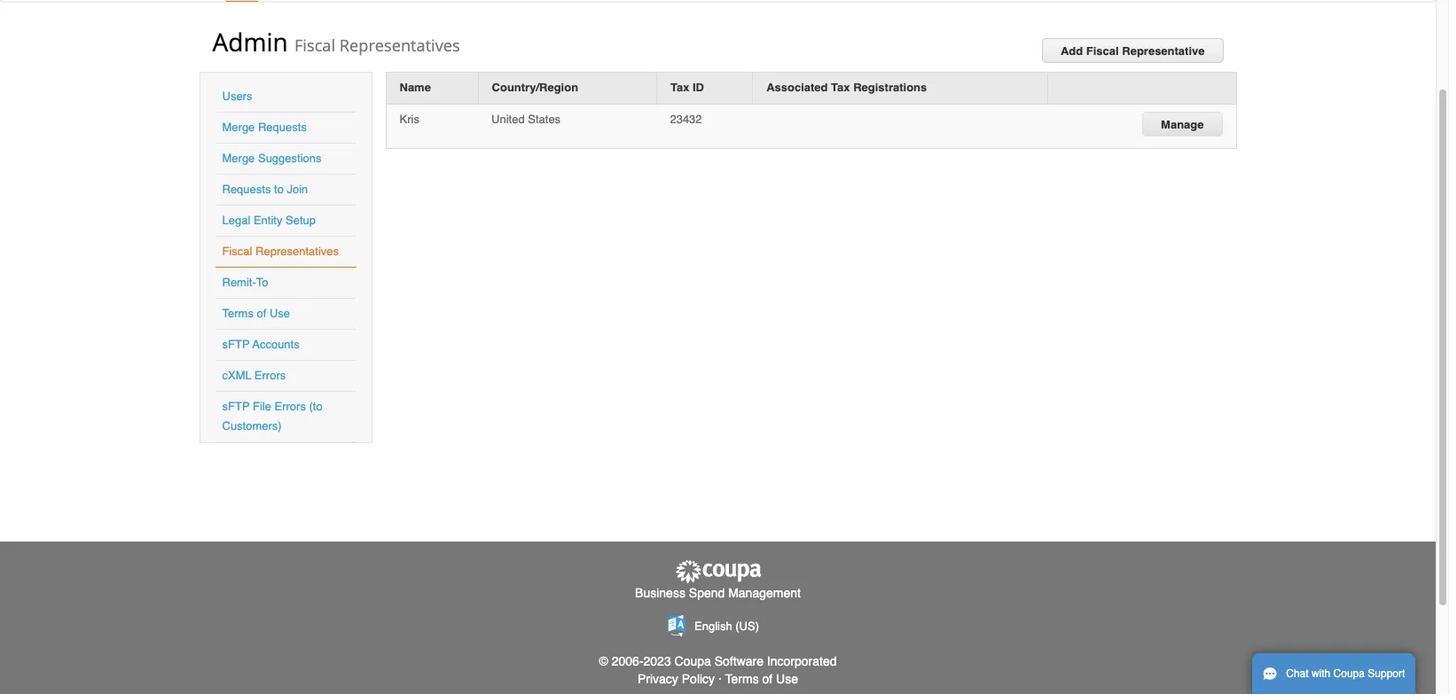 Task type: vqa. For each thing, say whether or not it's contained in the screenshot.
Tier Two Supplier Diversities
no



Task type: describe. For each thing, give the bounding box(es) containing it.
business
[[635, 587, 686, 601]]

name
[[400, 81, 431, 94]]

to
[[256, 276, 268, 289]]

0 horizontal spatial coupa
[[675, 654, 711, 669]]

registrations
[[853, 81, 927, 94]]

0 vertical spatial requests
[[258, 121, 307, 134]]

of for the left terms of use link
[[257, 307, 266, 320]]

terms for right terms of use link
[[725, 672, 759, 686]]

requests to join link
[[222, 183, 308, 196]]

representative
[[1122, 44, 1205, 58]]

legal entity setup
[[222, 214, 316, 227]]

business spend management
[[635, 587, 801, 601]]

support
[[1368, 668, 1405, 680]]

legal entity setup link
[[222, 214, 316, 227]]

coupa inside button
[[1334, 668, 1365, 680]]

cxml
[[222, 369, 251, 382]]

1 horizontal spatial use
[[776, 672, 798, 686]]

1 tax from the left
[[670, 81, 690, 94]]

admin
[[212, 25, 288, 59]]

merge for merge suggestions
[[222, 152, 255, 165]]

privacy policy link
[[638, 672, 715, 686]]

terms of use for right terms of use link
[[725, 672, 798, 686]]

fiscal for add
[[1086, 44, 1119, 58]]

kris
[[400, 112, 419, 126]]

of for right terms of use link
[[762, 672, 773, 686]]

add
[[1061, 44, 1083, 58]]

country/region
[[492, 81, 578, 94]]

2 tax from the left
[[831, 81, 850, 94]]

incorporated
[[767, 654, 837, 669]]

join
[[287, 183, 308, 196]]

remit-to link
[[222, 276, 268, 289]]

errors inside "sftp file errors (to customers)"
[[275, 400, 306, 413]]

users link
[[222, 90, 252, 103]]

suggestions
[[258, 152, 322, 165]]

policy
[[682, 672, 715, 686]]

©
[[599, 654, 608, 669]]

id
[[693, 81, 704, 94]]

sftp for sftp file errors (to customers)
[[222, 400, 250, 413]]

manage
[[1161, 118, 1204, 131]]

fiscal representatives link
[[222, 245, 339, 258]]

remit-to
[[222, 276, 268, 289]]

setup
[[286, 214, 316, 227]]

sftp accounts
[[222, 338, 300, 351]]

© 2006-2023 coupa software incorporated
[[599, 654, 837, 669]]

manage link
[[1142, 111, 1223, 136]]



Task type: locate. For each thing, give the bounding box(es) containing it.
1 horizontal spatial terms of use
[[725, 672, 798, 686]]

terms of use link down the software
[[725, 672, 798, 686]]

0 vertical spatial errors
[[254, 369, 286, 382]]

remit-
[[222, 276, 256, 289]]

management
[[728, 587, 801, 601]]

(to
[[309, 400, 323, 413]]

of down the software
[[762, 672, 773, 686]]

accounts
[[252, 338, 300, 351]]

requests left to
[[222, 183, 271, 196]]

united states
[[491, 112, 561, 126]]

1 vertical spatial use
[[776, 672, 798, 686]]

0 vertical spatial terms of use link
[[222, 307, 290, 320]]

states
[[528, 112, 561, 126]]

sftp file errors (to customers) link
[[222, 400, 323, 433]]

terms
[[222, 307, 254, 320], [725, 672, 759, 686]]

2 sftp from the top
[[222, 400, 250, 413]]

(us)
[[736, 620, 759, 634]]

1 vertical spatial requests
[[222, 183, 271, 196]]

coupa supplier portal image
[[674, 560, 762, 585]]

2023
[[644, 654, 671, 669]]

terms for the left terms of use link
[[222, 307, 254, 320]]

merge
[[222, 121, 255, 134], [222, 152, 255, 165]]

to
[[274, 183, 284, 196]]

1 horizontal spatial tax
[[831, 81, 850, 94]]

merge suggestions
[[222, 152, 322, 165]]

1 vertical spatial sftp
[[222, 400, 250, 413]]

merge requests link
[[222, 121, 307, 134]]

2006-
[[612, 654, 644, 669]]

use down incorporated
[[776, 672, 798, 686]]

representatives down setup
[[255, 245, 339, 258]]

23432
[[670, 112, 702, 126]]

requests up suggestions
[[258, 121, 307, 134]]

sftp up cxml
[[222, 338, 250, 351]]

chat
[[1286, 668, 1309, 680]]

cxml errors link
[[222, 369, 286, 382]]

0 vertical spatial merge
[[222, 121, 255, 134]]

1 horizontal spatial terms of use link
[[725, 672, 798, 686]]

requests
[[258, 121, 307, 134], [222, 183, 271, 196]]

terms of use link
[[222, 307, 290, 320], [725, 672, 798, 686]]

merge for merge requests
[[222, 121, 255, 134]]

1 horizontal spatial terms
[[725, 672, 759, 686]]

privacy policy
[[638, 672, 715, 686]]

entity
[[254, 214, 282, 227]]

2 horizontal spatial fiscal
[[1086, 44, 1119, 58]]

use
[[270, 307, 290, 320], [776, 672, 798, 686]]

coupa
[[675, 654, 711, 669], [1334, 668, 1365, 680]]

merge down users
[[222, 121, 255, 134]]

errors left (to
[[275, 400, 306, 413]]

representatives up name
[[339, 35, 460, 56]]

file
[[253, 400, 271, 413]]

admin fiscal representatives
[[212, 25, 460, 59]]

add fiscal representative link
[[1042, 38, 1224, 63]]

0 horizontal spatial fiscal
[[222, 245, 252, 258]]

terms of use up the sftp accounts link
[[222, 307, 290, 320]]

0 vertical spatial terms
[[222, 307, 254, 320]]

0 vertical spatial use
[[270, 307, 290, 320]]

0 vertical spatial terms of use
[[222, 307, 290, 320]]

terms of use down the software
[[725, 672, 798, 686]]

coupa right with
[[1334, 668, 1365, 680]]

terms of use link up the sftp accounts link
[[222, 307, 290, 320]]

associated
[[766, 81, 828, 94]]

cxml errors
[[222, 369, 286, 382]]

fiscal right admin
[[294, 35, 335, 56]]

1 horizontal spatial fiscal
[[294, 35, 335, 56]]

1 vertical spatial errors
[[275, 400, 306, 413]]

terms down remit-
[[222, 307, 254, 320]]

with
[[1312, 668, 1331, 680]]

errors down the accounts
[[254, 369, 286, 382]]

legal
[[222, 214, 250, 227]]

sftp for sftp accounts
[[222, 338, 250, 351]]

requests to join
[[222, 183, 308, 196]]

1 vertical spatial representatives
[[255, 245, 339, 258]]

add fiscal representative
[[1061, 44, 1205, 58]]

chat with coupa support
[[1286, 668, 1405, 680]]

tax left id at the top
[[670, 81, 690, 94]]

fiscal down 'legal'
[[222, 245, 252, 258]]

of down the to
[[257, 307, 266, 320]]

1 horizontal spatial of
[[762, 672, 773, 686]]

terms of use
[[222, 307, 290, 320], [725, 672, 798, 686]]

0 horizontal spatial terms of use link
[[222, 307, 290, 320]]

fiscal inside admin fiscal representatives
[[294, 35, 335, 56]]

fiscal representatives
[[222, 245, 339, 258]]

sftp
[[222, 338, 250, 351], [222, 400, 250, 413]]

fiscal for admin
[[294, 35, 335, 56]]

1 vertical spatial terms of use
[[725, 672, 798, 686]]

0 vertical spatial of
[[257, 307, 266, 320]]

fiscal right the add
[[1086, 44, 1119, 58]]

0 horizontal spatial use
[[270, 307, 290, 320]]

0 horizontal spatial terms
[[222, 307, 254, 320]]

use up the accounts
[[270, 307, 290, 320]]

software
[[715, 654, 764, 669]]

1 horizontal spatial coupa
[[1334, 668, 1365, 680]]

1 vertical spatial terms
[[725, 672, 759, 686]]

sftp accounts link
[[222, 338, 300, 351]]

0 vertical spatial sftp
[[222, 338, 250, 351]]

chat with coupa support button
[[1252, 654, 1416, 694]]

associated tax registrations
[[766, 81, 927, 94]]

1 sftp from the top
[[222, 338, 250, 351]]

0 horizontal spatial tax
[[670, 81, 690, 94]]

merge suggestions link
[[222, 152, 322, 165]]

sftp inside "sftp file errors (to customers)"
[[222, 400, 250, 413]]

merge down the merge requests
[[222, 152, 255, 165]]

customers)
[[222, 420, 282, 433]]

english
[[695, 620, 732, 634]]

united
[[491, 112, 525, 126]]

tax
[[670, 81, 690, 94], [831, 81, 850, 94]]

0 horizontal spatial terms of use
[[222, 307, 290, 320]]

1 vertical spatial of
[[762, 672, 773, 686]]

0 vertical spatial representatives
[[339, 35, 460, 56]]

0 horizontal spatial of
[[257, 307, 266, 320]]

terms of use for the left terms of use link
[[222, 307, 290, 320]]

of
[[257, 307, 266, 320], [762, 672, 773, 686]]

tax id
[[670, 81, 704, 94]]

spend
[[689, 587, 725, 601]]

coupa up "policy"
[[675, 654, 711, 669]]

1 merge from the top
[[222, 121, 255, 134]]

representatives inside admin fiscal representatives
[[339, 35, 460, 56]]

terms down the software
[[725, 672, 759, 686]]

merge requests
[[222, 121, 307, 134]]

users
[[222, 90, 252, 103]]

privacy
[[638, 672, 678, 686]]

sftp up 'customers)'
[[222, 400, 250, 413]]

english (us)
[[695, 620, 759, 634]]

tax right associated
[[831, 81, 850, 94]]

1 vertical spatial terms of use link
[[725, 672, 798, 686]]

errors
[[254, 369, 286, 382], [275, 400, 306, 413]]

1 vertical spatial merge
[[222, 152, 255, 165]]

fiscal
[[294, 35, 335, 56], [1086, 44, 1119, 58], [222, 245, 252, 258]]

2 merge from the top
[[222, 152, 255, 165]]

representatives
[[339, 35, 460, 56], [255, 245, 339, 258]]

sftp file errors (to customers)
[[222, 400, 323, 433]]



